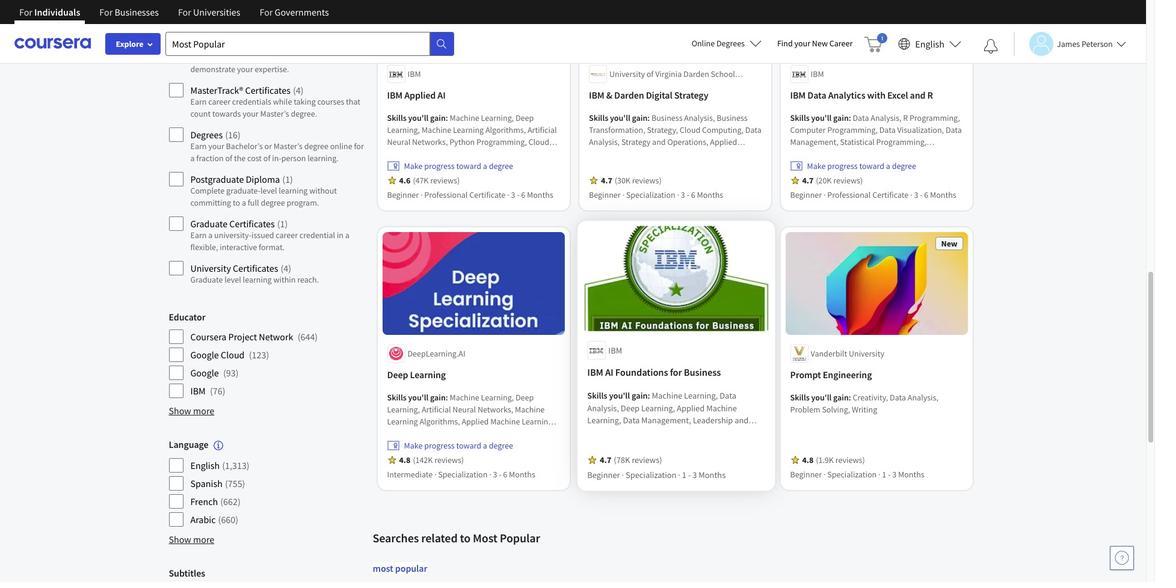 Task type: locate. For each thing, give the bounding box(es) containing it.
0 vertical spatial english
[[916, 38, 945, 50]]

searches related to most popular
[[373, 531, 541, 546]]

2 certificate from the left
[[873, 190, 909, 201]]

data for analytics
[[808, 89, 827, 101]]

make up (47k
[[404, 161, 423, 172]]

level inside "complete graduate-level learning without committing to a full degree program."
[[261, 185, 277, 196]]

0 vertical spatial courses
[[269, 19, 296, 30]]

0 vertical spatial in-
[[204, 7, 214, 18]]

for
[[354, 141, 364, 152], [670, 367, 682, 379]]

1 more from the top
[[193, 405, 215, 417]]

0 vertical spatial career
[[208, 52, 231, 63]]

certificates for graduate
[[230, 218, 275, 230]]

learning left the within
[[243, 275, 272, 285]]

google down coursera
[[191, 349, 219, 361]]

progress up 4.8 (142k reviews)
[[425, 441, 455, 451]]

reviews) for (78k reviews)
[[632, 455, 662, 467]]

1 vertical spatial darden
[[614, 89, 644, 101]]

reviews) for (30k reviews)
[[632, 175, 662, 186]]

intermediate · specialization · 3 - 6 months
[[387, 469, 536, 480]]

make up (20k
[[808, 161, 826, 172]]

None search field
[[166, 32, 455, 56]]

0 horizontal spatial level
[[225, 275, 241, 285]]

progress for analytics
[[828, 161, 858, 172]]

specialization for prompt engineering
[[828, 469, 877, 480]]

ibm left '76'
[[191, 385, 206, 397]]

0 vertical spatial that
[[350, 52, 364, 63]]

arabic
[[191, 514, 216, 526]]

certificates
[[242, 40, 288, 52], [245, 84, 291, 96], [230, 218, 275, 230], [233, 262, 278, 275]]

1 vertical spatial more
[[193, 534, 215, 546]]

university down flexible,
[[191, 262, 231, 275]]

progress up 4.6 (47k reviews)
[[425, 161, 455, 172]]

your up the mastertrack® certificates ( 4 )
[[237, 64, 253, 75]]

of left virginia
[[647, 69, 654, 80]]

0 vertical spatial university
[[610, 69, 645, 80]]

certificates down format.
[[233, 262, 278, 275]]

1 horizontal spatial university
[[610, 69, 645, 80]]

master's up person
[[274, 141, 303, 152]]

vanderbilt university
[[811, 348, 885, 359]]

2 for from the left
[[100, 6, 113, 18]]

most
[[373, 563, 394, 575]]

(30k
[[615, 175, 631, 186]]

specialization down 4.8 (142k reviews)
[[438, 469, 488, 480]]

1 vertical spatial graduate
[[191, 275, 223, 285]]

you'll for darden
[[610, 113, 630, 124]]

earn for degrees
[[191, 141, 207, 152]]

degree inside "complete graduate-level learning without committing to a full degree program."
[[261, 197, 285, 208]]

full
[[248, 197, 259, 208]]

: down the "learning"
[[446, 392, 448, 403]]

gain down analytics
[[834, 113, 849, 124]]

subject
[[291, 7, 317, 18]]

1 horizontal spatial to
[[460, 531, 471, 546]]

0 vertical spatial learning
[[279, 185, 308, 196]]

earn career credentials while taking courses that count towards your master's degree.
[[191, 96, 361, 119]]

0 vertical spatial credentials
[[232, 52, 271, 63]]

career for professional certificates
[[208, 52, 231, 63]]

diploma
[[246, 173, 280, 185]]

1 vertical spatial university
[[191, 262, 231, 275]]

1 horizontal spatial new
[[942, 239, 958, 249]]

beginner down (30k
[[589, 190, 621, 201]]

skills you'll gain : for ai
[[387, 113, 450, 124]]

google ( 93 )
[[191, 367, 239, 379]]

specialization for ibm ai foundations for business
[[626, 470, 677, 481]]

toward for analytics
[[860, 161, 885, 172]]

skills you'll gain : up the solving,
[[791, 392, 853, 403]]

graduate for graduate level learning within reach.
[[191, 275, 223, 285]]

committing
[[191, 197, 231, 208]]

:
[[446, 113, 448, 124], [648, 113, 650, 124], [849, 113, 852, 124], [648, 391, 650, 402], [446, 392, 448, 403], [849, 392, 852, 403]]

0 vertical spatial darden
[[684, 69, 709, 80]]

123
[[252, 349, 266, 361]]

career inside earn career credentials from industry leaders that demonstrate your expertise.
[[208, 52, 231, 63]]

0 vertical spatial new
[[813, 38, 828, 49]]

earn inside earn your bachelor's or master's degree online for a fraction of the cost of in-person learning.
[[191, 141, 207, 152]]

beginner · specialization · 1 - 3 months down 4.7 (78k reviews)
[[587, 470, 726, 481]]

644
[[301, 331, 315, 343]]

show more button down ibm ( 76 ) at bottom left
[[169, 404, 215, 418]]

and
[[298, 19, 311, 30], [911, 89, 926, 101]]

4.7 for ibm ai foundations for business
[[600, 455, 611, 467]]

of inside university of virginia darden school foundation
[[647, 69, 654, 80]]

skills you'll gain : down the applied
[[387, 113, 450, 124]]

show more down ibm ( 76 ) at bottom left
[[169, 405, 215, 417]]

2 4.8 from the left
[[803, 455, 814, 466]]

beginner · professional certificate · 3 - 6 months for analytics
[[791, 190, 957, 201]]

reviews) right (1.9k
[[836, 455, 865, 466]]

data
[[808, 89, 827, 101], [890, 392, 907, 403]]

educator group
[[169, 310, 366, 399]]

graduate down flexible,
[[191, 275, 223, 285]]

0 vertical spatial more
[[193, 405, 215, 417]]

credentials up towards
[[232, 96, 271, 107]]

make for ai
[[404, 161, 423, 172]]

for for governments
[[260, 6, 273, 18]]

certificates up expertise.
[[242, 40, 288, 52]]

1 horizontal spatial 4.8
[[803, 455, 814, 466]]

specialization down 4.7 (30k reviews) on the right of page
[[626, 190, 676, 201]]

specialization for ibm & darden digital strategy
[[626, 190, 676, 201]]

in- inside the get in-depth knowledge of a subject by completing a series of courses and projects.
[[204, 7, 214, 18]]

degree inside earn your bachelor's or master's degree online for a fraction of the cost of in-person learning.
[[304, 141, 329, 152]]

english
[[916, 38, 945, 50], [191, 460, 220, 472]]

that up online
[[346, 96, 361, 107]]

english up spanish on the left
[[191, 460, 220, 472]]

1 vertical spatial 4
[[284, 262, 289, 275]]

gain down ibm & darden digital strategy
[[632, 113, 648, 124]]

What do you want to learn? text field
[[166, 32, 430, 56]]

1 horizontal spatial beginner · professional certificate · 3 - 6 months
[[791, 190, 957, 201]]

1 4.8 from the left
[[399, 455, 411, 466]]

mastertrack® certificates ( 4 )
[[191, 84, 304, 96]]

show more button
[[169, 404, 215, 418], [169, 533, 215, 547]]

0 horizontal spatial and
[[298, 19, 311, 30]]

university up prompt engineering link
[[849, 348, 885, 359]]

ibm ( 76 )
[[191, 385, 226, 397]]

career up towards
[[208, 96, 231, 107]]

professional for ibm data analytics with excel and r
[[828, 190, 871, 201]]

1 horizontal spatial level
[[261, 185, 277, 196]]

in- up completing
[[204, 7, 214, 18]]

english inside english button
[[916, 38, 945, 50]]

learning inside "complete graduate-level learning without committing to a full degree program."
[[279, 185, 308, 196]]

certificates for mastertrack®
[[245, 84, 291, 96]]

program.
[[287, 197, 319, 208]]

google
[[191, 349, 219, 361], [191, 367, 219, 379]]

professional
[[191, 40, 240, 52], [425, 190, 468, 201], [828, 190, 871, 201]]

4.6
[[399, 175, 411, 186]]

4 earn from the top
[[191, 230, 207, 241]]

( down the google ( 93 )
[[210, 385, 213, 397]]

0 horizontal spatial in-
[[204, 7, 214, 18]]

credential
[[300, 230, 335, 241]]

ibm data analytics with excel and r
[[791, 89, 934, 101]]

a inside "complete graduate-level learning without committing to a full degree program."
[[242, 197, 246, 208]]

2 more from the top
[[193, 534, 215, 546]]

your
[[795, 38, 811, 49], [237, 64, 253, 75], [243, 108, 259, 119], [208, 141, 224, 152]]

a
[[285, 7, 290, 18], [232, 19, 236, 30], [191, 153, 195, 164], [483, 161, 488, 172], [887, 161, 891, 172], [242, 197, 246, 208], [208, 230, 213, 241], [345, 230, 350, 241], [483, 441, 488, 451]]

1 vertical spatial english
[[191, 460, 220, 472]]

solving,
[[823, 404, 851, 415]]

0 vertical spatial and
[[298, 19, 311, 30]]

reviews) up "intermediate · specialization · 3 - 6 months"
[[435, 455, 464, 466]]

beginner · professional certificate · 3 - 6 months down 4.6 (47k reviews)
[[387, 190, 554, 201]]

earn for professional certificates
[[191, 52, 207, 63]]

1 vertical spatial to
[[460, 531, 471, 546]]

creativity, data analysis, problem solving, writing
[[791, 392, 939, 415]]

0 horizontal spatial degrees
[[191, 129, 223, 141]]

specialization down 4.8 (1.9k reviews) at the right bottom of the page
[[828, 469, 877, 480]]

0 vertical spatial degrees
[[717, 38, 745, 49]]

beginner for ibm ai foundations for business
[[587, 470, 620, 481]]

1 credentials from the top
[[232, 52, 271, 63]]

1 vertical spatial in-
[[272, 153, 282, 164]]

1 horizontal spatial learning
[[279, 185, 308, 196]]

2 horizontal spatial professional
[[828, 190, 871, 201]]

beginner down (1.9k
[[791, 469, 822, 480]]

1 horizontal spatial in-
[[272, 153, 282, 164]]

4 left reach.
[[284, 262, 289, 275]]

toward for ai
[[457, 161, 482, 172]]

ibm left & at top
[[589, 89, 605, 101]]

leaders
[[323, 52, 348, 63]]

show
[[169, 405, 191, 417], [169, 534, 191, 546]]

make progress toward a degree for analytics
[[808, 161, 917, 172]]

: down ibm ai foundations for business
[[648, 391, 650, 402]]

of down or
[[264, 153, 271, 164]]

reviews) right (47k
[[431, 175, 460, 186]]

4.7 (78k reviews)
[[600, 455, 662, 467]]

creativity,
[[853, 392, 889, 403]]

reviews) right (78k
[[632, 455, 662, 467]]

( up spanish ( 755 ) in the bottom left of the page
[[222, 460, 225, 472]]

skills
[[387, 113, 407, 124], [589, 113, 608, 124], [791, 113, 810, 124], [587, 391, 607, 402], [387, 392, 407, 403], [791, 392, 810, 403]]

for for individuals
[[19, 6, 32, 18]]

more for ibm
[[193, 405, 215, 417]]

make
[[404, 161, 423, 172], [808, 161, 826, 172], [404, 441, 423, 451]]

applied
[[405, 89, 436, 101]]

credentials inside earn career credentials from industry leaders that demonstrate your expertise.
[[232, 52, 271, 63]]

english for english
[[916, 38, 945, 50]]

earn up flexible,
[[191, 230, 207, 241]]

1 show more from the top
[[169, 405, 215, 417]]

beginner · professional certificate · 3 - 6 months down 4.7 (20k reviews)
[[791, 190, 957, 201]]

for universities
[[178, 6, 241, 18]]

4.8 left (1.9k
[[803, 455, 814, 466]]

beginner for ibm & darden digital strategy
[[589, 190, 621, 201]]

certificates down the full at the top of page
[[230, 218, 275, 230]]

earn up fraction in the left top of the page
[[191, 141, 207, 152]]

1 vertical spatial new
[[942, 239, 958, 249]]

for for universities
[[178, 6, 191, 18]]

1 beginner · professional certificate · 3 - 6 months from the left
[[387, 190, 554, 201]]

career up format.
[[276, 230, 298, 241]]

1 earn from the top
[[191, 52, 207, 63]]

beginner · specialization · 1 - 3 months for ai
[[587, 470, 726, 481]]

for individuals
[[19, 6, 80, 18]]

ibm up foundations
[[609, 346, 622, 357]]

show for arabic
[[169, 534, 191, 546]]

courses inside earn career credentials while taking courses that count towards your master's degree.
[[318, 96, 345, 107]]

for left individuals
[[19, 6, 32, 18]]

make up (142k
[[404, 441, 423, 451]]

darden inside university of virginia darden school foundation
[[684, 69, 709, 80]]

beginner down (20k
[[791, 190, 822, 201]]

foundation
[[610, 81, 650, 92]]

1 vertical spatial for
[[670, 367, 682, 379]]

1 vertical spatial courses
[[318, 96, 345, 107]]

1 vertical spatial show more button
[[169, 533, 215, 547]]

for left businesses
[[100, 6, 113, 18]]

skills you'll gain : down & at top
[[589, 113, 652, 124]]

3 for from the left
[[178, 6, 191, 18]]

find
[[778, 38, 793, 49]]

french ( 662 )
[[191, 496, 241, 508]]

4.7 for ibm & darden digital strategy
[[601, 175, 612, 186]]

strategy
[[674, 89, 709, 101]]

that for professional certificates
[[350, 52, 364, 63]]

learning
[[279, 185, 308, 196], [243, 275, 272, 285]]

more for arabic
[[193, 534, 215, 546]]

show more button for arabic
[[169, 533, 215, 547]]

degree for ibm data analytics with excel and r
[[893, 161, 917, 172]]

you'll down & at top
[[610, 113, 630, 124]]

1 horizontal spatial data
[[890, 392, 907, 403]]

2 beginner · professional certificate · 3 - 6 months from the left
[[791, 190, 957, 201]]

your inside earn career credentials while taking courses that count towards your master's degree.
[[243, 108, 259, 119]]

(142k
[[413, 455, 433, 466]]

earn your bachelor's or master's degree online for a fraction of the cost of in-person learning.
[[191, 141, 364, 164]]

1 horizontal spatial degrees
[[717, 38, 745, 49]]

to
[[233, 197, 240, 208], [460, 531, 471, 546]]

ai inside ibm applied ai link
[[438, 89, 446, 101]]

english for english ( 1,313 )
[[191, 460, 220, 472]]

4.6 (47k reviews)
[[399, 175, 460, 186]]

certificate
[[470, 190, 506, 201], [873, 190, 909, 201]]

0 horizontal spatial english
[[191, 460, 220, 472]]

beginner · specialization · 1 - 3 months for engineering
[[791, 469, 925, 480]]

you'll down analytics
[[812, 113, 832, 124]]

of left the
[[225, 153, 232, 164]]

4.8 up intermediate
[[399, 455, 411, 466]]

0 vertical spatial 4
[[296, 84, 301, 96]]

university for university of virginia darden school foundation
[[610, 69, 645, 80]]

skills for ai
[[587, 391, 607, 402]]

earn career credentials from industry leaders that demonstrate your expertise.
[[191, 52, 364, 75]]

you'll down deep learning
[[408, 392, 429, 403]]

1 vertical spatial ai
[[605, 367, 614, 379]]

show more for ibm ( 76 )
[[169, 405, 215, 417]]

4 for mastertrack® certificates ( 4 )
[[296, 84, 301, 96]]

progress for ai
[[425, 161, 455, 172]]

more down ibm ( 76 ) at bottom left
[[193, 405, 215, 417]]

help center image
[[1116, 551, 1130, 566]]

0 horizontal spatial new
[[813, 38, 828, 49]]

project
[[229, 331, 257, 343]]

1 vertical spatial show
[[169, 534, 191, 546]]

credentials inside earn career credentials while taking courses that count towards your master's degree.
[[232, 96, 271, 107]]

courses right taking
[[318, 96, 345, 107]]

( down google cloud ( 123 ) on the bottom of page
[[223, 367, 226, 379]]

certificate for analytics
[[873, 190, 909, 201]]

graduate
[[191, 218, 228, 230], [191, 275, 223, 285]]

0 vertical spatial to
[[233, 197, 240, 208]]

beginner · specialization · 1 - 3 months down 4.8 (1.9k reviews) at the right bottom of the page
[[791, 469, 925, 480]]

reviews) right (20k
[[834, 175, 863, 186]]

skills you'll gain : for analytics
[[791, 113, 853, 124]]

toward up 4.6 (47k reviews)
[[457, 161, 482, 172]]

1 show more button from the top
[[169, 404, 215, 418]]

your down the mastertrack® certificates ( 4 )
[[243, 108, 259, 119]]

2 show more button from the top
[[169, 533, 215, 547]]

and inside ibm data analytics with excel and r link
[[911, 89, 926, 101]]

certificate for ai
[[470, 190, 506, 201]]

more
[[193, 405, 215, 417], [193, 534, 215, 546]]

1 show from the top
[[169, 405, 191, 417]]

earn inside earn career credentials while taking courses that count towards your master's degree.
[[191, 96, 207, 107]]

demonstrate
[[191, 64, 236, 75]]

4.7 left (30k
[[601, 175, 612, 186]]

businesses
[[115, 6, 159, 18]]

reviews) for (47k reviews)
[[431, 175, 460, 186]]

1 vertical spatial and
[[911, 89, 926, 101]]

1 horizontal spatial darden
[[684, 69, 709, 80]]

1 horizontal spatial certificate
[[873, 190, 909, 201]]

0 horizontal spatial 4.8
[[399, 455, 411, 466]]

industry
[[292, 52, 321, 63]]

professional down 4.6 (47k reviews)
[[425, 190, 468, 201]]

0 vertical spatial show more button
[[169, 404, 215, 418]]

skills for &
[[589, 113, 608, 124]]

reviews) for (20k reviews)
[[834, 175, 863, 186]]

beginner down (78k
[[587, 470, 620, 481]]

0 horizontal spatial learning
[[243, 275, 272, 285]]

0 horizontal spatial for
[[354, 141, 364, 152]]

1 vertical spatial learning
[[243, 275, 272, 285]]

0 vertical spatial show more
[[169, 405, 215, 417]]

coursera image
[[14, 34, 91, 53]]

1 vertical spatial career
[[208, 96, 231, 107]]

ibm & darden digital strategy
[[589, 89, 709, 101]]

deep learning
[[387, 369, 446, 381]]

1 horizontal spatial and
[[911, 89, 926, 101]]

make for analytics
[[808, 161, 826, 172]]

universities
[[193, 6, 241, 18]]

0 horizontal spatial courses
[[269, 19, 296, 30]]

university for university certificates ( 4 )
[[191, 262, 231, 275]]

2 earn from the top
[[191, 96, 207, 107]]

2 horizontal spatial university
[[849, 348, 885, 359]]

1 vertical spatial show more
[[169, 534, 215, 546]]

reach.
[[298, 275, 319, 285]]

ibm ai foundations for business link
[[587, 365, 765, 380]]

1 for from the left
[[19, 6, 32, 18]]

1 horizontal spatial courses
[[318, 96, 345, 107]]

0 horizontal spatial university
[[191, 262, 231, 275]]

0 vertical spatial for
[[354, 141, 364, 152]]

specialization down 4.7 (78k reviews)
[[626, 470, 677, 481]]

0 vertical spatial graduate
[[191, 218, 228, 230]]

prompt engineering link
[[791, 368, 964, 382]]

2 credentials from the top
[[232, 96, 271, 107]]

2 show more from the top
[[169, 534, 215, 546]]

that for mastertrack® certificates
[[346, 96, 361, 107]]

credentials for mastertrack® certificates
[[232, 96, 271, 107]]

earn inside earn career credentials from industry leaders that demonstrate your expertise.
[[191, 52, 207, 63]]

that inside earn career credentials while taking courses that count towards your master's degree.
[[346, 96, 361, 107]]

university inside university of virginia darden school foundation
[[610, 69, 645, 80]]

and inside the get in-depth knowledge of a subject by completing a series of courses and projects.
[[298, 19, 311, 30]]

0 horizontal spatial ai
[[438, 89, 446, 101]]

1 graduate from the top
[[191, 218, 228, 230]]

career inside earn career credentials while taking courses that count towards your master's degree.
[[208, 96, 231, 107]]

0 horizontal spatial 4
[[284, 262, 289, 275]]

0 vertical spatial data
[[808, 89, 827, 101]]

1
[[285, 173, 290, 185], [280, 218, 285, 230], [883, 469, 887, 480], [682, 470, 687, 481]]

0 horizontal spatial beginner · specialization · 1 - 3 months
[[587, 470, 726, 481]]

earn up count
[[191, 96, 207, 107]]

4.8 for 4.8 (142k reviews)
[[399, 455, 411, 466]]

0 horizontal spatial to
[[233, 197, 240, 208]]

data inside creativity, data analysis, problem solving, writing
[[890, 392, 907, 403]]

0 vertical spatial ai
[[438, 89, 446, 101]]

1 horizontal spatial beginner · specialization · 1 - 3 months
[[791, 469, 925, 480]]

earn for mastertrack® certificates
[[191, 96, 207, 107]]

gain down the applied
[[430, 113, 446, 124]]

progress up 4.7 (20k reviews)
[[828, 161, 858, 172]]

16
[[228, 129, 238, 141]]

to inside "complete graduate-level learning without committing to a full degree program."
[[233, 197, 240, 208]]

1 vertical spatial that
[[346, 96, 361, 107]]

you'll for ai
[[408, 113, 429, 124]]

0 vertical spatial google
[[191, 349, 219, 361]]

certificates for professional
[[242, 40, 288, 52]]

person
[[282, 153, 306, 164]]

degrees right online
[[717, 38, 745, 49]]

to down the graduate-
[[233, 197, 240, 208]]

: down analytics
[[849, 113, 852, 124]]

0 vertical spatial show
[[169, 405, 191, 417]]

1 vertical spatial credentials
[[232, 96, 271, 107]]

professional for ibm applied ai
[[425, 190, 468, 201]]

of
[[277, 7, 284, 18], [260, 19, 267, 30], [647, 69, 654, 80], [225, 153, 232, 164], [264, 153, 271, 164]]

1 google from the top
[[191, 349, 219, 361]]

beginner · professional certificate · 3 - 6 months
[[387, 190, 554, 201], [791, 190, 957, 201]]

ibm applied ai
[[387, 89, 446, 101]]

skills you'll gain : down foundations
[[587, 391, 652, 402]]

0 vertical spatial level
[[261, 185, 277, 196]]

graduate down the committing
[[191, 218, 228, 230]]

show more button down 'arabic'
[[169, 533, 215, 547]]

2 vertical spatial career
[[276, 230, 298, 241]]

earn
[[191, 52, 207, 63], [191, 96, 207, 107], [191, 141, 207, 152], [191, 230, 207, 241]]

4 for from the left
[[260, 6, 273, 18]]

1 vertical spatial master's
[[274, 141, 303, 152]]

related
[[421, 531, 458, 546]]

1 certificate from the left
[[470, 190, 506, 201]]

1 horizontal spatial professional
[[425, 190, 468, 201]]

1 vertical spatial data
[[890, 392, 907, 403]]

0 horizontal spatial beginner · professional certificate · 3 - 6 months
[[387, 190, 554, 201]]

skills you'll gain : down analytics
[[791, 113, 853, 124]]

analytics
[[829, 89, 866, 101]]

english inside language group
[[191, 460, 220, 472]]

: for ai
[[446, 113, 448, 124]]

that inside earn career credentials from industry leaders that demonstrate your expertise.
[[350, 52, 364, 63]]

0 vertical spatial master's
[[260, 108, 289, 119]]

show down 'arabic'
[[169, 534, 191, 546]]

for inside earn your bachelor's or master's degree online for a fraction of the cost of in-person learning.
[[354, 141, 364, 152]]

gain for darden
[[632, 113, 648, 124]]

earn inside 'earn a university-issued career credential in a flexible, interactive format.'
[[191, 230, 207, 241]]

and down subject
[[298, 19, 311, 30]]

graduate certificates ( 1 )
[[191, 218, 288, 230]]

you'll down foundations
[[609, 391, 630, 402]]

1 horizontal spatial 4
[[296, 84, 301, 96]]

courses down for governments
[[269, 19, 296, 30]]

1 horizontal spatial english
[[916, 38, 945, 50]]

network
[[259, 331, 293, 343]]

4
[[296, 84, 301, 96], [284, 262, 289, 275]]

ibm up ibm applied ai
[[408, 69, 421, 80]]

0 horizontal spatial certificate
[[470, 190, 506, 201]]

2 show from the top
[[169, 534, 191, 546]]

0 horizontal spatial data
[[808, 89, 827, 101]]

skills for applied
[[387, 113, 407, 124]]

2 google from the top
[[191, 367, 219, 379]]

shopping cart: 1 item image
[[865, 33, 888, 52]]

darden
[[684, 69, 709, 80], [614, 89, 644, 101]]

career
[[830, 38, 853, 49]]

2 graduate from the top
[[191, 275, 223, 285]]

credentials
[[232, 52, 271, 63], [232, 96, 271, 107]]

english ( 1,313 )
[[191, 460, 250, 472]]

( up 662 on the bottom of page
[[225, 478, 228, 490]]

93
[[226, 367, 236, 379]]

analysis,
[[908, 392, 939, 403]]

google for google cloud ( 123 )
[[191, 349, 219, 361]]

university
[[610, 69, 645, 80], [191, 262, 231, 275], [849, 348, 885, 359]]

prompt engineering
[[791, 369, 873, 381]]

learning up program.
[[279, 185, 308, 196]]

1 horizontal spatial ai
[[605, 367, 614, 379]]

university up foundation
[[610, 69, 645, 80]]

3 earn from the top
[[191, 141, 207, 152]]

data left analysis,
[[890, 392, 907, 403]]

you'll down the applied
[[408, 113, 429, 124]]

graduate for graduate certificates ( 1 )
[[191, 218, 228, 230]]

you'll
[[408, 113, 429, 124], [610, 113, 630, 124], [812, 113, 832, 124], [609, 391, 630, 402], [408, 392, 429, 403], [812, 392, 832, 403]]

certificates down expertise.
[[245, 84, 291, 96]]

gain down foundations
[[632, 391, 648, 402]]

courses inside the get in-depth knowledge of a subject by completing a series of courses and projects.
[[269, 19, 296, 30]]

1 vertical spatial google
[[191, 367, 219, 379]]

make progress toward a degree for ai
[[404, 161, 513, 172]]



Task type: vqa. For each thing, say whether or not it's contained in the screenshot.
(142K
yes



Task type: describe. For each thing, give the bounding box(es) containing it.
french
[[191, 496, 218, 508]]

2 vertical spatial university
[[849, 348, 885, 359]]

ibm left foundations
[[587, 367, 603, 379]]

master's inside earn your bachelor's or master's degree online for a fraction of the cost of in-person learning.
[[274, 141, 303, 152]]

find your new career
[[778, 38, 853, 49]]

your inside earn career credentials from industry leaders that demonstrate your expertise.
[[237, 64, 253, 75]]

coursera
[[191, 331, 227, 343]]

reviews) for (1.9k reviews)
[[836, 455, 865, 466]]

gain for foundations
[[632, 391, 648, 402]]

make progress toward a degree up "intermediate · specialization · 3 - 6 months"
[[404, 441, 513, 451]]

toward up "intermediate · specialization · 3 - 6 months"
[[457, 441, 482, 451]]

your right find
[[795, 38, 811, 49]]

for businesses
[[100, 6, 159, 18]]

gain for analytics
[[834, 113, 849, 124]]

postgraduate diploma ( 1 )
[[191, 173, 293, 185]]

ibm data analytics with excel and r link
[[791, 88, 964, 103]]

: up the solving,
[[849, 392, 852, 403]]

earn for graduate certificates
[[191, 230, 207, 241]]

get
[[191, 7, 203, 18]]

online
[[692, 38, 715, 49]]

university-
[[214, 230, 252, 241]]

cost
[[247, 153, 262, 164]]

most
[[473, 531, 498, 546]]

fraction
[[196, 153, 224, 164]]

format.
[[259, 242, 285, 253]]

ibm left the applied
[[387, 89, 403, 101]]

(20k
[[816, 175, 832, 186]]

a inside earn your bachelor's or master's degree online for a fraction of the cost of in-person learning.
[[191, 153, 195, 164]]

beginner for prompt engineering
[[791, 469, 822, 480]]

( right diploma
[[283, 173, 285, 185]]

reviews) for (142k reviews)
[[435, 455, 464, 466]]

skills you'll gain : for foundations
[[587, 391, 652, 402]]

( right network
[[298, 331, 301, 343]]

excel
[[888, 89, 909, 101]]

information about this filter group image
[[213, 441, 223, 451]]

of down knowledge on the top of the page
[[260, 19, 267, 30]]

you'll up the solving,
[[812, 392, 832, 403]]

knowledge
[[236, 7, 275, 18]]

ibm inside the "educator" group
[[191, 385, 206, 397]]

google for google ( 93 )
[[191, 367, 219, 379]]

problem
[[791, 404, 821, 415]]

degrees inside dropdown button
[[717, 38, 745, 49]]

intermediate
[[387, 469, 433, 480]]

spanish
[[191, 478, 223, 490]]

4 for university certificates ( 4 )
[[284, 262, 289, 275]]

degrees ( 16 )
[[191, 129, 241, 141]]

you'll for foundations
[[609, 391, 630, 402]]

0 horizontal spatial professional
[[191, 40, 240, 52]]

show notifications image
[[984, 39, 999, 54]]

complete graduate-level learning without committing to a full degree program.
[[191, 185, 337, 208]]

4.8 for 4.8 (1.9k reviews)
[[803, 455, 814, 466]]

beginner · specialization · 3 - 6 months
[[589, 190, 723, 201]]

: for foundations
[[648, 391, 650, 402]]

show for ibm
[[169, 405, 191, 417]]

online degrees button
[[682, 30, 772, 57]]

in
[[337, 230, 344, 241]]

learning
[[410, 369, 446, 381]]

educator
[[169, 311, 206, 323]]

1 horizontal spatial for
[[670, 367, 682, 379]]

( right 'arabic'
[[218, 514, 221, 526]]

1 vertical spatial degrees
[[191, 129, 223, 141]]

by
[[319, 7, 327, 18]]

subtitles
[[169, 568, 205, 580]]

gain for ai
[[430, 113, 446, 124]]

credentials for professional certificates
[[232, 52, 271, 63]]

new inside "find your new career" link
[[813, 38, 828, 49]]

engineering
[[823, 369, 873, 381]]

gain up the solving,
[[834, 392, 849, 403]]

beginner down 4.6
[[387, 190, 419, 201]]

banner navigation
[[10, 0, 339, 33]]

online
[[330, 141, 353, 152]]

complete
[[191, 185, 225, 196]]

for governments
[[260, 6, 329, 18]]

certificates for university
[[233, 262, 278, 275]]

university certificates ( 4 )
[[191, 262, 291, 275]]

skills for learning
[[387, 392, 407, 403]]

4.7 (20k reviews)
[[803, 175, 863, 186]]

( right 'while'
[[293, 84, 296, 96]]

( down format.
[[281, 262, 284, 275]]

or
[[265, 141, 272, 152]]

english button
[[894, 24, 967, 63]]

ibm down "find your new career" link
[[811, 69, 825, 80]]

76
[[213, 385, 223, 397]]

most popular
[[373, 563, 428, 575]]

prompt
[[791, 369, 822, 381]]

get in-depth knowledge of a subject by completing a series of courses and projects.
[[191, 7, 343, 30]]

4.7 left (20k
[[803, 175, 814, 186]]

( right cloud
[[249, 349, 252, 361]]

ibm left analytics
[[791, 89, 806, 101]]

without
[[310, 185, 337, 196]]

for for businesses
[[100, 6, 113, 18]]

vanderbilt
[[811, 348, 848, 359]]

james peterson button
[[1014, 32, 1127, 56]]

digital
[[646, 89, 673, 101]]

online degrees
[[692, 38, 745, 49]]

1 vertical spatial level
[[225, 275, 241, 285]]

issued
[[252, 230, 274, 241]]

taking
[[294, 96, 316, 107]]

writing
[[852, 404, 878, 415]]

projects.
[[313, 19, 343, 30]]

popular
[[500, 531, 541, 546]]

: for analytics
[[849, 113, 852, 124]]

gain down the "learning"
[[430, 392, 446, 403]]

r
[[928, 89, 934, 101]]

while
[[273, 96, 292, 107]]

master's inside earn career credentials while taking courses that count towards your master's degree.
[[260, 108, 289, 119]]

with
[[868, 89, 886, 101]]

from
[[273, 52, 290, 63]]

career for mastertrack® certificates
[[208, 96, 231, 107]]

you'll for analytics
[[812, 113, 832, 124]]

skills you'll gain : for darden
[[589, 113, 652, 124]]

show more button for ibm
[[169, 404, 215, 418]]

career inside 'earn a university-issued career credential in a flexible, interactive format.'
[[276, 230, 298, 241]]

interactive
[[220, 242, 257, 253]]

show more for arabic ( 660 )
[[169, 534, 215, 546]]

: for darden
[[648, 113, 650, 124]]

skills for data
[[791, 113, 810, 124]]

completing
[[191, 19, 230, 30]]

of left subject
[[277, 7, 284, 18]]

deep
[[387, 369, 408, 381]]

explore button
[[105, 33, 161, 55]]

peterson
[[1082, 38, 1114, 49]]

ibm & darden digital strategy link
[[589, 88, 762, 103]]

data for analysis,
[[890, 392, 907, 403]]

your inside earn your bachelor's or master's degree online for a fraction of the cost of in-person learning.
[[208, 141, 224, 152]]

google cloud ( 123 )
[[191, 349, 269, 361]]

depth
[[214, 7, 235, 18]]

find your new career link
[[772, 36, 859, 51]]

0 horizontal spatial darden
[[614, 89, 644, 101]]

university of virginia darden school foundation
[[610, 69, 735, 92]]

(1.9k
[[816, 455, 834, 466]]

( down towards
[[225, 129, 228, 141]]

language
[[169, 439, 209, 451]]

skills you'll gain : down deep learning
[[387, 392, 450, 403]]

1,313
[[225, 460, 247, 472]]

( right "issued"
[[277, 218, 280, 230]]

4.8 (142k reviews)
[[399, 455, 464, 466]]

ai inside ibm ai foundations for business link
[[605, 367, 614, 379]]

degree for deep learning
[[489, 441, 513, 451]]

( right the french
[[220, 496, 223, 508]]

4.7 (30k reviews)
[[601, 175, 662, 186]]

language group
[[169, 438, 366, 528]]

virginia
[[655, 69, 682, 80]]

count
[[191, 108, 211, 119]]

in- inside earn your bachelor's or master's degree online for a fraction of the cost of in-person learning.
[[272, 153, 282, 164]]

degree for ibm applied ai
[[489, 161, 513, 172]]

beginner · professional certificate · 3 - 6 months for ai
[[387, 190, 554, 201]]



